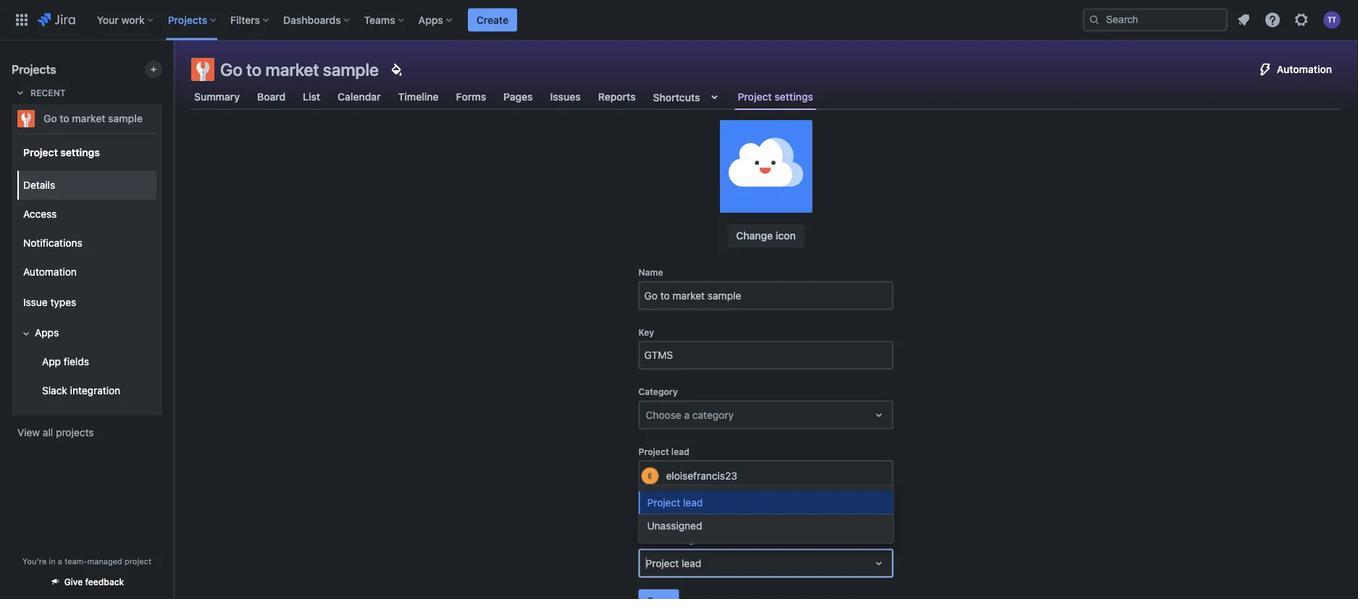 Task type: locate. For each thing, give the bounding box(es) containing it.
assignee
[[672, 535, 710, 546]]

a left 'team-'
[[58, 557, 62, 567]]

give feedback button
[[41, 571, 133, 595]]

access link
[[17, 200, 157, 229]]

0 vertical spatial in
[[842, 496, 849, 506]]

group containing project settings
[[14, 133, 157, 414]]

0 horizontal spatial apps
[[35, 327, 59, 339]]

project right shortcuts popup button
[[738, 91, 772, 103]]

go to market sample up list
[[220, 59, 379, 80]]

0 horizontal spatial settings
[[60, 146, 100, 158]]

0 vertical spatial automation
[[1277, 63, 1333, 75]]

category
[[693, 409, 734, 421]]

0 vertical spatial apps
[[419, 14, 443, 26]]

filters
[[231, 14, 260, 26]]

1 group from the top
[[14, 133, 157, 414]]

go to market sample
[[220, 59, 379, 80], [43, 113, 143, 125]]

sample
[[323, 59, 379, 80], [108, 113, 143, 125]]

primary element
[[9, 0, 1083, 40]]

lead right sure at the bottom
[[683, 497, 703, 509]]

access
[[23, 208, 57, 220]]

projects
[[56, 427, 94, 439]]

1 horizontal spatial a
[[684, 409, 690, 421]]

forms link
[[453, 84, 489, 110]]

a
[[684, 409, 690, 421], [58, 557, 62, 567]]

slack integration
[[42, 385, 120, 397]]

Search field
[[1083, 8, 1228, 32]]

2 group from the top
[[14, 167, 157, 410]]

slack integration link
[[26, 377, 157, 406]]

to down recent
[[60, 113, 69, 125]]

0 vertical spatial projects
[[168, 14, 207, 26]]

1 vertical spatial projects
[[12, 63, 56, 76]]

projects up the collapse recent projects image on the left top
[[12, 63, 56, 76]]

lead down assignee
[[682, 558, 702, 569]]

2 horizontal spatial to
[[803, 496, 811, 506]]

project right your
[[704, 496, 733, 506]]

0 vertical spatial settings
[[775, 91, 814, 103]]

set background color image
[[388, 61, 405, 78]]

details
[[23, 179, 55, 191]]

pages link
[[501, 84, 536, 110]]

0 horizontal spatial in
[[49, 557, 56, 567]]

1 horizontal spatial apps
[[419, 14, 443, 26]]

unassigned
[[647, 520, 702, 532]]

app fields link
[[26, 348, 157, 377]]

1 vertical spatial market
[[72, 113, 105, 125]]

sample up calendar
[[323, 59, 379, 80]]

make sure your project lead has access to issues in the project.
[[639, 496, 864, 518]]

lead left has
[[735, 496, 752, 506]]

list
[[303, 91, 320, 103]]

lead up eloisefrancis23 at the bottom of the page
[[672, 447, 690, 457]]

the
[[851, 496, 864, 506]]

in
[[842, 496, 849, 506], [49, 557, 56, 567]]

you're in a team-managed project
[[23, 557, 151, 567]]

project settings inside group
[[23, 146, 100, 158]]

category
[[639, 387, 678, 397]]

project right managed
[[125, 557, 151, 567]]

go up the summary
[[220, 59, 243, 80]]

market up details link
[[72, 113, 105, 125]]

to left issues
[[803, 496, 811, 506]]

1 vertical spatial apps
[[35, 327, 59, 339]]

1 horizontal spatial automation
[[1277, 63, 1333, 75]]

projects button
[[164, 8, 222, 32]]

give feedback
[[64, 578, 124, 588]]

feedback
[[85, 578, 124, 588]]

project up details
[[23, 146, 58, 158]]

apps button
[[414, 8, 458, 32]]

collapse recent projects image
[[12, 84, 29, 101]]

0 vertical spatial project settings
[[738, 91, 814, 103]]

1 vertical spatial project lead
[[647, 497, 703, 509]]

market
[[266, 59, 319, 80], [72, 113, 105, 125]]

group containing details
[[14, 167, 157, 410]]

create button
[[468, 8, 517, 32]]

project up unassigned
[[647, 497, 681, 509]]

sample left add to starred image
[[108, 113, 143, 125]]

0 vertical spatial sample
[[323, 59, 379, 80]]

tab list
[[183, 84, 1350, 110]]

jira image
[[38, 11, 75, 29], [38, 11, 75, 29]]

1 horizontal spatial project settings
[[738, 91, 814, 103]]

shortcuts button
[[650, 84, 726, 110]]

sidebar navigation image
[[158, 58, 190, 87]]

0 horizontal spatial to
[[60, 113, 69, 125]]

project lead down default assignee
[[646, 558, 702, 569]]

1 horizontal spatial project
[[704, 496, 733, 506]]

notifications
[[23, 237, 82, 249]]

1 horizontal spatial in
[[842, 496, 849, 506]]

0 horizontal spatial a
[[58, 557, 62, 567]]

project lead
[[639, 447, 690, 457], [647, 497, 703, 509], [646, 558, 702, 569]]

group
[[14, 133, 157, 414], [14, 167, 157, 410]]

work
[[121, 14, 145, 26]]

project settings up project avatar
[[738, 91, 814, 103]]

projects inside popup button
[[168, 14, 207, 26]]

1 vertical spatial automation
[[23, 266, 77, 278]]

0 vertical spatial go to market sample
[[220, 59, 379, 80]]

Name field
[[640, 283, 892, 309]]

Category text field
[[646, 408, 649, 422]]

market up list
[[266, 59, 319, 80]]

reports link
[[595, 84, 639, 110]]

teams
[[364, 14, 395, 26]]

project settings up details
[[23, 146, 100, 158]]

0 horizontal spatial go
[[43, 113, 57, 125]]

issue
[[23, 297, 48, 309]]

0 horizontal spatial project settings
[[23, 146, 100, 158]]

create
[[477, 14, 509, 26]]

1 vertical spatial to
[[60, 113, 69, 125]]

project lead up unassigned
[[647, 497, 703, 509]]

apps up app
[[35, 327, 59, 339]]

in left the at the bottom right of the page
[[842, 496, 849, 506]]

open image for choose a category
[[871, 406, 888, 424]]

automation right "automation" image
[[1277, 63, 1333, 75]]

recent
[[30, 88, 66, 98]]

settings
[[775, 91, 814, 103], [60, 146, 100, 158]]

go down recent
[[43, 113, 57, 125]]

1 vertical spatial go to market sample
[[43, 113, 143, 125]]

1 horizontal spatial to
[[246, 59, 262, 80]]

view all projects link
[[12, 420, 162, 446]]

search image
[[1089, 14, 1101, 26]]

has
[[755, 496, 769, 506]]

details link
[[17, 171, 157, 200]]

a right choose
[[684, 409, 690, 421]]

1 horizontal spatial sample
[[323, 59, 379, 80]]

project
[[738, 91, 772, 103], [23, 146, 58, 158], [639, 447, 669, 457], [647, 497, 681, 509], [646, 558, 679, 569]]

1 open image from the top
[[871, 406, 888, 424]]

default assignee
[[639, 535, 710, 546]]

0 vertical spatial to
[[246, 59, 262, 80]]

0 horizontal spatial automation
[[23, 266, 77, 278]]

banner
[[0, 0, 1359, 41]]

forms
[[456, 91, 486, 103]]

apps right teams dropdown button
[[419, 14, 443, 26]]

projects up sidebar navigation 'image'
[[168, 14, 207, 26]]

issue types link
[[17, 287, 157, 319]]

go
[[220, 59, 243, 80], [43, 113, 57, 125]]

1 vertical spatial settings
[[60, 146, 100, 158]]

lead
[[672, 447, 690, 457], [735, 496, 752, 506], [683, 497, 703, 509], [682, 558, 702, 569]]

automation button
[[1248, 58, 1341, 81]]

1 horizontal spatial go
[[220, 59, 243, 80]]

1 vertical spatial open image
[[871, 555, 888, 572]]

0 horizontal spatial project
[[125, 557, 151, 567]]

go to market sample link
[[12, 104, 157, 133]]

automation down notifications
[[23, 266, 77, 278]]

project
[[704, 496, 733, 506], [125, 557, 151, 567]]

2 vertical spatial project lead
[[646, 558, 702, 569]]

project up eloisefrancis23 image
[[639, 447, 669, 457]]

issues
[[550, 91, 581, 103]]

eloisefrancis23
[[666, 470, 738, 482]]

1 vertical spatial sample
[[108, 113, 143, 125]]

view
[[17, 427, 40, 439]]

0 vertical spatial open image
[[871, 406, 888, 424]]

issue types
[[23, 297, 76, 309]]

add to starred image
[[158, 110, 175, 128]]

settings inside group
[[60, 146, 100, 158]]

default
[[639, 535, 670, 546]]

project settings
[[738, 91, 814, 103], [23, 146, 100, 158]]

in right 'you're'
[[49, 557, 56, 567]]

automation image
[[1257, 61, 1274, 78]]

1 horizontal spatial projects
[[168, 14, 207, 26]]

expand image
[[17, 325, 35, 343]]

Default assignee text field
[[646, 556, 649, 571]]

1 horizontal spatial market
[[266, 59, 319, 80]]

fields
[[64, 356, 89, 368]]

0 horizontal spatial sample
[[108, 113, 143, 125]]

access
[[772, 496, 800, 506]]

0 horizontal spatial go to market sample
[[43, 113, 143, 125]]

0 vertical spatial project
[[704, 496, 733, 506]]

change icon button
[[728, 224, 805, 247]]

go to market sample down recent
[[43, 113, 143, 125]]

automation
[[1277, 63, 1333, 75], [23, 266, 77, 278]]

to
[[246, 59, 262, 80], [60, 113, 69, 125], [803, 496, 811, 506]]

to up board
[[246, 59, 262, 80]]

issues link
[[547, 84, 584, 110]]

your
[[683, 496, 701, 506]]

1 vertical spatial a
[[58, 557, 62, 567]]

project avatar image
[[720, 120, 813, 213]]

reports
[[598, 91, 636, 103]]

project lead up eloisefrancis23 image
[[639, 447, 690, 457]]

2 open image from the top
[[871, 555, 888, 572]]

open image
[[871, 406, 888, 424], [871, 555, 888, 572]]

view all projects
[[17, 427, 94, 439]]

1 vertical spatial project settings
[[23, 146, 100, 158]]

2 vertical spatial to
[[803, 496, 811, 506]]

board
[[257, 91, 286, 103]]

apps
[[419, 14, 443, 26], [35, 327, 59, 339]]



Task type: vqa. For each thing, say whether or not it's contained in the screenshot.
Impact assessment LINK
no



Task type: describe. For each thing, give the bounding box(es) containing it.
calendar link
[[335, 84, 384, 110]]

board link
[[254, 84, 289, 110]]

your profile and settings image
[[1324, 11, 1341, 29]]

automation link
[[17, 258, 157, 287]]

1 vertical spatial go
[[43, 113, 57, 125]]

Key field
[[640, 342, 892, 368]]

app
[[42, 356, 61, 368]]

your work button
[[93, 8, 159, 32]]

0 vertical spatial market
[[266, 59, 319, 80]]

dashboards
[[283, 14, 341, 26]]

summary
[[194, 91, 240, 103]]

choose
[[646, 409, 682, 421]]

team-
[[65, 557, 87, 567]]

project inside 'make sure your project lead has access to issues in the project.'
[[704, 496, 733, 506]]

name
[[639, 267, 663, 278]]

0 horizontal spatial projects
[[12, 63, 56, 76]]

sure
[[663, 496, 681, 506]]

slack
[[42, 385, 67, 397]]

pages
[[504, 91, 533, 103]]

notifications image
[[1235, 11, 1253, 29]]

managed
[[87, 557, 122, 567]]

project.
[[639, 508, 670, 518]]

list link
[[300, 84, 323, 110]]

timeline
[[398, 91, 439, 103]]

0 horizontal spatial market
[[72, 113, 105, 125]]

change icon
[[736, 230, 796, 242]]

make
[[639, 496, 661, 506]]

you're
[[23, 557, 47, 567]]

choose a category
[[646, 409, 734, 421]]

automation inside button
[[1277, 63, 1333, 75]]

apps button
[[17, 319, 157, 348]]

your
[[97, 14, 119, 26]]

all
[[43, 427, 53, 439]]

icon
[[776, 230, 796, 242]]

give
[[64, 578, 83, 588]]

0 vertical spatial go
[[220, 59, 243, 80]]

eloisefrancis23 image
[[642, 468, 659, 485]]

timeline link
[[395, 84, 442, 110]]

0 vertical spatial a
[[684, 409, 690, 421]]

project inside group
[[23, 146, 58, 158]]

your work
[[97, 14, 145, 26]]

project settings inside tab list
[[738, 91, 814, 103]]

create project image
[[148, 64, 159, 75]]

shortcuts
[[653, 91, 700, 103]]

change
[[736, 230, 773, 242]]

types
[[50, 297, 76, 309]]

dashboards button
[[279, 8, 356, 32]]

apps inside button
[[35, 327, 59, 339]]

1 vertical spatial project
[[125, 557, 151, 567]]

integration
[[70, 385, 120, 397]]

0 vertical spatial project lead
[[639, 447, 690, 457]]

calendar
[[338, 91, 381, 103]]

app fields
[[42, 356, 89, 368]]

automation inside group
[[23, 266, 77, 278]]

in inside 'make sure your project lead has access to issues in the project.'
[[842, 496, 849, 506]]

tab list containing project settings
[[183, 84, 1350, 110]]

lead inside 'make sure your project lead has access to issues in the project.'
[[735, 496, 752, 506]]

apps inside dropdown button
[[419, 14, 443, 26]]

project down default
[[646, 558, 679, 569]]

1 horizontal spatial settings
[[775, 91, 814, 103]]

key
[[639, 327, 654, 337]]

1 vertical spatial in
[[49, 557, 56, 567]]

appswitcher icon image
[[13, 11, 30, 29]]

filters button
[[226, 8, 275, 32]]

banner containing your work
[[0, 0, 1359, 41]]

1 horizontal spatial go to market sample
[[220, 59, 379, 80]]

issues
[[813, 496, 839, 506]]

to inside 'make sure your project lead has access to issues in the project.'
[[803, 496, 811, 506]]

help image
[[1264, 11, 1282, 29]]

summary link
[[191, 84, 243, 110]]

notifications link
[[17, 229, 157, 258]]

teams button
[[360, 8, 410, 32]]

open image for project lead
[[871, 555, 888, 572]]

settings image
[[1293, 11, 1311, 29]]

project inside tab list
[[738, 91, 772, 103]]



